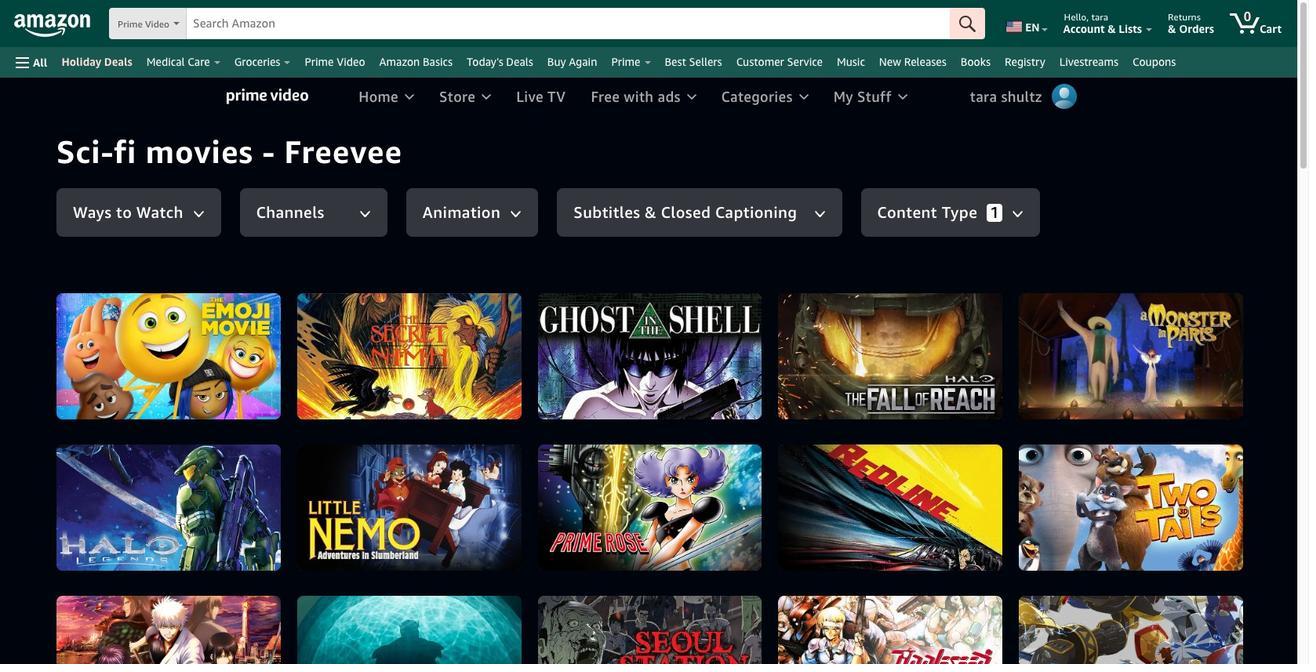 Task type: describe. For each thing, give the bounding box(es) containing it.
1 for 1
[[991, 202, 1000, 222]]

holiday deals
[[62, 55, 132, 68]]

fi
[[114, 133, 137, 170]]

navigation navigation
[[0, 0, 1298, 78]]

play image
[[993, 482, 1019, 508]]

medical
[[147, 55, 185, 68]]

en link
[[997, 4, 1055, 43]]

coupons
[[1133, 55, 1176, 68]]

customer
[[737, 55, 785, 68]]

prime inside search box
[[118, 18, 143, 30]]

sci-fi movies - freevee
[[56, 133, 402, 170]]

releases
[[904, 55, 947, 68]]

hello,
[[1064, 11, 1089, 23]]

service
[[787, 55, 823, 68]]

new releases
[[880, 55, 947, 68]]

muted image
[[1206, 382, 1224, 400]]

prime video link
[[298, 51, 372, 73]]

with for free with ads on freevee
[[1053, 446, 1081, 461]]

livestreams
[[1060, 55, 1119, 68]]

coupons link
[[1126, 51, 1184, 73]]

ads for watch with ads
[[1043, 494, 1067, 514]]

returns
[[1168, 11, 1201, 23]]

livestreams link
[[1053, 51, 1126, 73]]

today's
[[467, 55, 504, 68]]

to
[[116, 202, 132, 222]]

store
[[439, 87, 476, 106]]

freevee for free with ads on freevee
[[1128, 446, 1175, 461]]

categories link
[[709, 78, 821, 115]]

music link
[[830, 51, 872, 73]]

holiday
[[62, 55, 101, 68]]

prime video image
[[227, 89, 309, 104]]

groceries link
[[227, 51, 298, 73]]

content
[[878, 202, 938, 222]]

2012
[[1054, 558, 1085, 573]]

1 h 29 min
[[1094, 558, 1159, 573]]

channels
[[256, 202, 325, 222]]

cart
[[1260, 22, 1282, 35]]

today's deals
[[467, 55, 533, 68]]

& for subtitles
[[645, 202, 657, 222]]

buy again link
[[541, 51, 605, 73]]

ads for free with ads on freevee
[[1084, 446, 1105, 461]]

orders
[[1179, 22, 1215, 35]]

store link
[[427, 78, 504, 115]]

a
[[982, 527, 993, 545]]

holiday deals link
[[54, 51, 139, 73]]

min
[[1136, 558, 1159, 573]]

subtitles & closed captioning
[[574, 202, 798, 222]]

en
[[1026, 20, 1040, 34]]

deals for holiday deals
[[104, 55, 132, 68]]

prime link
[[605, 51, 658, 73]]

all
[[33, 55, 47, 69]]

free for free with ads on freevee
[[1024, 446, 1050, 461]]

hello, tara
[[1064, 11, 1109, 23]]

customer service
[[737, 55, 823, 68]]

1 horizontal spatial prime video
[[305, 55, 365, 68]]

all button
[[9, 47, 54, 78]]

amazon
[[379, 55, 420, 68]]

sellers
[[689, 55, 722, 68]]

expander down image for subtitles & closed captioning
[[816, 211, 824, 216]]

free with ads
[[591, 87, 681, 106]]

-
[[262, 133, 275, 170]]

all
[[1174, 558, 1197, 573]]

my stuff link
[[821, 78, 920, 115]]

best
[[665, 55, 687, 68]]

& for account
[[1108, 22, 1116, 35]]

prime video inside search box
[[118, 18, 170, 30]]

account
[[1064, 22, 1105, 35]]

monster
[[997, 527, 1060, 545]]

with for free with ads
[[624, 87, 654, 106]]

amazon basics
[[379, 55, 453, 68]]

books link
[[954, 51, 998, 73]]

in
[[1064, 527, 1080, 545]]

lists
[[1119, 22, 1143, 35]]

ways to watch
[[73, 202, 183, 222]]

Prime Video search field
[[109, 8, 986, 41]]

paris
[[1084, 527, 1122, 545]]

tv
[[548, 87, 566, 106]]

home
[[359, 87, 399, 106]]

ways
[[73, 202, 112, 222]]

stuff
[[858, 87, 892, 106]]

& for returns
[[1168, 22, 1177, 35]]



Task type: vqa. For each thing, say whether or not it's contained in the screenshot.
New Releases
yes



Task type: locate. For each thing, give the bounding box(es) containing it.
basics
[[423, 55, 453, 68]]

ads up play icon
[[989, 446, 1010, 461]]

buy
[[548, 55, 566, 68]]

books
[[961, 55, 991, 68]]

expander down image for channels
[[361, 211, 369, 216]]

2 horizontal spatial prime
[[612, 55, 641, 68]]

& left orders
[[1168, 22, 1177, 35]]

checkbox unselected image
[[570, 291, 596, 317], [874, 291, 900, 317], [570, 336, 596, 362], [570, 425, 596, 451], [570, 470, 596, 496]]

registry
[[1005, 55, 1046, 68]]

0 horizontal spatial expander down image
[[193, 210, 205, 218]]

new releases link
[[872, 51, 954, 73]]

free down again
[[591, 87, 620, 106]]

checkbox unselected image
[[252, 291, 278, 317], [252, 336, 278, 362], [874, 336, 900, 362], [570, 381, 596, 406]]

none submit inside prime video search box
[[950, 8, 986, 39]]

1 horizontal spatial free
[[1024, 446, 1050, 461]]

ads
[[658, 87, 681, 106], [989, 446, 1010, 461], [1084, 446, 1105, 461], [1043, 494, 1067, 514]]

1 horizontal spatial prime
[[305, 55, 334, 68]]

1 for 1 h 29 min
[[1094, 558, 1102, 573]]

with up watch with ads button
[[1053, 446, 1081, 461]]

ads up a monster in paris
[[1043, 494, 1067, 514]]

0 horizontal spatial 1
[[991, 202, 1000, 222]]

1 left h
[[1094, 558, 1102, 573]]

watch
[[136, 202, 183, 222], [1043, 476, 1088, 496]]

free up watch with ads button
[[1024, 446, 1050, 461]]

prime up holiday deals
[[118, 18, 143, 30]]

with for watch with ads
[[1092, 476, 1124, 496]]

0
[[1244, 9, 1252, 24]]

free
[[591, 87, 620, 106], [1024, 446, 1050, 461]]

expander down image right captioning
[[816, 211, 824, 216]]

content type
[[878, 202, 978, 222]]

1 vertical spatial free
[[1024, 446, 1050, 461]]

1 deals from the left
[[104, 55, 132, 68]]

expander down image down movies
[[193, 210, 205, 218]]

free for free with ads
[[591, 87, 620, 106]]

0 horizontal spatial video
[[145, 18, 170, 30]]

groceries
[[234, 55, 280, 68]]

care
[[188, 55, 210, 68]]

1 horizontal spatial watch
[[1043, 476, 1088, 496]]

0 horizontal spatial prime video
[[118, 18, 170, 30]]

h
[[1105, 558, 1113, 573]]

0 horizontal spatial prime
[[118, 18, 143, 30]]

& left lists
[[1108, 22, 1116, 35]]

my
[[834, 87, 854, 106]]

prime up free with ads
[[612, 55, 641, 68]]

account & lists
[[1064, 22, 1143, 35]]

returns & orders
[[1168, 11, 1215, 35]]

& inside returns & orders
[[1168, 22, 1177, 35]]

video inside search box
[[145, 18, 170, 30]]

freevee down home
[[284, 133, 402, 170]]

0 horizontal spatial freevee
[[284, 133, 402, 170]]

today's deals link
[[460, 51, 541, 73]]

prime video up home
[[305, 55, 365, 68]]

watch with ads
[[1043, 476, 1124, 514]]

&
[[1108, 22, 1116, 35], [1168, 22, 1177, 35], [645, 202, 657, 222]]

2 horizontal spatial with
[[1092, 476, 1124, 496]]

watch inside watch with ads
[[1043, 476, 1088, 496]]

rated 4.7 out of 5 stars. click to view the customer reviews. image
[[982, 559, 1045, 572], [982, 559, 1045, 572]]

2 vertical spatial with
[[1092, 476, 1124, 496]]

with inside watch with ads
[[1092, 476, 1124, 496]]

expander down image right channels
[[361, 211, 369, 216]]

video up home
[[337, 55, 365, 68]]

movies
[[146, 133, 253, 170]]

watchlist image
[[1154, 484, 1170, 506]]

animation
[[423, 202, 501, 222]]

0 horizontal spatial deals
[[104, 55, 132, 68]]

prime
[[118, 18, 143, 30], [305, 55, 334, 68], [612, 55, 641, 68]]

deals right today's
[[506, 55, 533, 68]]

1 vertical spatial freevee
[[1128, 446, 1175, 461]]

deals for today's deals
[[506, 55, 533, 68]]

amazon basics link
[[372, 51, 460, 73]]

1 vertical spatial prime video
[[305, 55, 365, 68]]

buy again
[[548, 55, 597, 68]]

type
[[942, 202, 978, 222]]

watch with ads button
[[982, 471, 1124, 519]]

0 vertical spatial freevee
[[284, 133, 402, 170]]

freevee for sci-fi movies - freevee
[[284, 133, 402, 170]]

registry link
[[998, 51, 1053, 73]]

sci-
[[56, 133, 114, 170]]

video up medical
[[145, 18, 170, 30]]

freevee right 'on'
[[1128, 446, 1175, 461]]

0 vertical spatial with
[[624, 87, 654, 106]]

again
[[569, 55, 597, 68]]

1 vertical spatial watch
[[1043, 476, 1088, 496]]

1 horizontal spatial &
[[1108, 22, 1116, 35]]

watch down the free with ads on freevee
[[1043, 476, 1088, 496]]

with down 'on'
[[1092, 476, 1124, 496]]

home link
[[346, 78, 427, 115]]

hide image
[[1198, 484, 1214, 506]]

1 horizontal spatial video
[[337, 55, 365, 68]]

ads for free with ads
[[658, 87, 681, 106]]

1 vertical spatial 1
[[1094, 558, 1102, 573]]

live
[[517, 87, 544, 106]]

medical care link
[[139, 51, 227, 73]]

amazon image
[[14, 14, 90, 38]]

with down prime link
[[624, 87, 654, 106]]

prime video up medical
[[118, 18, 170, 30]]

2 horizontal spatial &
[[1168, 22, 1177, 35]]

tara
[[1092, 11, 1109, 23]]

0 vertical spatial free
[[591, 87, 620, 106]]

0 horizontal spatial with
[[624, 87, 654, 106]]

prime video
[[118, 18, 170, 30], [305, 55, 365, 68]]

1 horizontal spatial 1
[[1094, 558, 1102, 573]]

video
[[145, 18, 170, 30], [337, 55, 365, 68]]

2 horizontal spatial expander down image
[[816, 211, 824, 216]]

0 vertical spatial prime video
[[118, 18, 170, 30]]

subtitles
[[574, 202, 641, 222]]

Kids. text field
[[1169, 557, 1203, 574]]

2 deals from the left
[[506, 55, 533, 68]]

live tv link
[[504, 78, 579, 115]]

with
[[624, 87, 654, 106], [1053, 446, 1081, 461], [1092, 476, 1124, 496]]

0 horizontal spatial watch
[[136, 202, 183, 222]]

ads down best
[[658, 87, 681, 106]]

Search Amazon text field
[[187, 9, 950, 38]]

ads left 'on'
[[1084, 446, 1105, 461]]

1 horizontal spatial expander down image
[[361, 211, 369, 216]]

1 vertical spatial video
[[337, 55, 365, 68]]

ads inside watch with ads
[[1043, 494, 1067, 514]]

1 right type
[[991, 202, 1000, 222]]

my stuff
[[834, 87, 892, 106]]

deals right holiday
[[104, 55, 132, 68]]

1 horizontal spatial with
[[1053, 446, 1081, 461]]

prime right groceries 'link'
[[305, 55, 334, 68]]

captioning
[[716, 202, 798, 222]]

watch right to
[[136, 202, 183, 222]]

free with ads link
[[579, 78, 709, 115]]

expander down image
[[359, 210, 371, 218], [510, 210, 522, 218], [814, 210, 826, 218], [1013, 210, 1024, 218], [194, 211, 203, 216], [512, 211, 520, 216], [1014, 211, 1023, 216]]

free with ads on freevee
[[1024, 446, 1175, 461]]

None submit
[[950, 8, 986, 39]]

0 vertical spatial 1
[[991, 202, 1000, 222]]

closed
[[661, 202, 711, 222]]

on
[[1109, 446, 1124, 461]]

1 horizontal spatial freevee
[[1128, 446, 1175, 461]]

1
[[991, 202, 1000, 222], [1094, 558, 1102, 573]]

medical care
[[147, 55, 210, 68]]

0 horizontal spatial free
[[591, 87, 620, 106]]

best sellers link
[[658, 51, 729, 73]]

& left the closed
[[645, 202, 657, 222]]

0 vertical spatial watch
[[136, 202, 183, 222]]

1 vertical spatial with
[[1053, 446, 1081, 461]]

categories
[[722, 87, 793, 106]]

0 horizontal spatial &
[[645, 202, 657, 222]]

live tv
[[517, 87, 566, 106]]

music
[[837, 55, 865, 68]]

expander down image
[[193, 210, 205, 218], [361, 211, 369, 216], [816, 211, 824, 216]]

1 horizontal spatial deals
[[506, 55, 533, 68]]

0 vertical spatial video
[[145, 18, 170, 30]]

customer service link
[[729, 51, 830, 73]]

a monster in paris
[[982, 527, 1122, 545]]

new
[[880, 55, 902, 68]]



